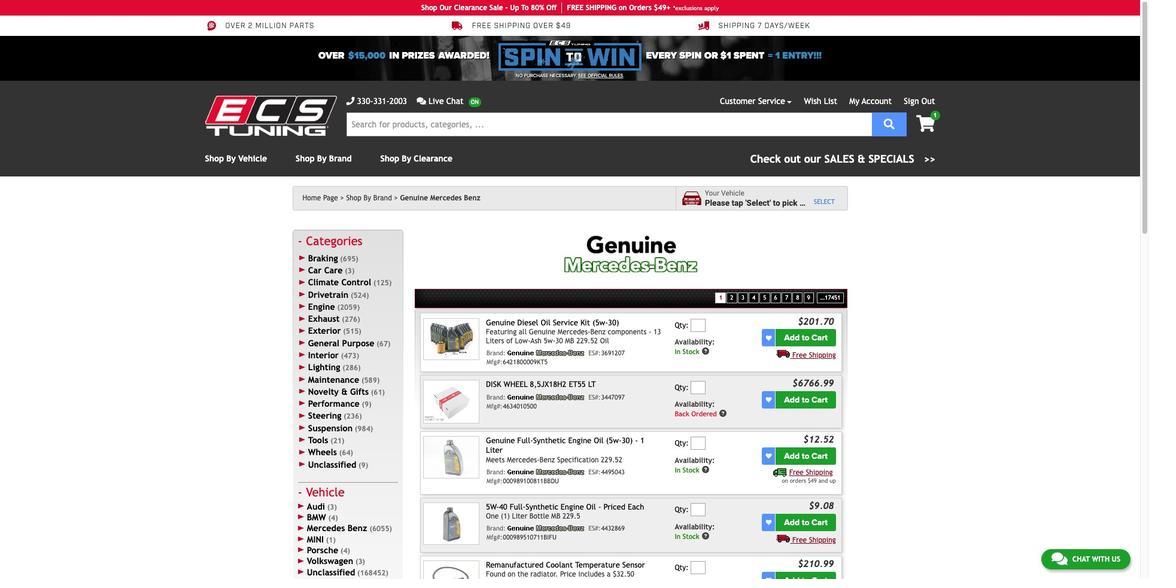 Task type: describe. For each thing, give the bounding box(es) containing it.
add to cart for $9.08
[[784, 518, 828, 528]]

shop by brand link for home page
[[346, 194, 398, 202]]

priced
[[604, 503, 626, 512]]

control
[[341, 277, 371, 288]]

ping
[[601, 4, 617, 12]]

spin
[[680, 50, 702, 62]]

es#: for 3691207
[[588, 350, 601, 357]]

in for $12.52
[[675, 466, 681, 474]]

3447097
[[601, 394, 625, 401]]

or
[[704, 50, 718, 62]]

shop by vehicle link
[[205, 154, 267, 163]]

please
[[705, 198, 730, 207]]

million
[[255, 22, 287, 31]]

(1) inside "5w-40 full-synthetic engine oil - priced each one (1) liter bottle mb 229.5"
[[501, 513, 510, 521]]

mfg#: for es#: 3691207 mfg#: 6421800009kt5
[[487, 359, 503, 366]]

one
[[486, 513, 499, 521]]

229.52 inside 'genuine diesel oil service kit (5w-30) featuring all genuine mercedes-benz components - 13 liters of low-ash 5w-30 mb 229.52 oil'
[[577, 337, 598, 345]]

benz inside vehicle audi (3) bmw (4) mercedes benz (6055) mini (1) porsche (4) volkswagen (3) unclassified (168452)
[[348, 523, 367, 534]]

car
[[308, 265, 322, 275]]

add for $12.52
[[784, 451, 800, 461]]

3691207
[[601, 350, 625, 357]]

climate
[[308, 277, 339, 288]]

vehicle inside your vehicle please tap 'select' to pick a vehicle
[[721, 189, 745, 198]]

1 horizontal spatial 7
[[785, 294, 788, 301]]

maintenance
[[308, 374, 359, 385]]

add to cart button for $201.70
[[776, 329, 836, 347]]

9
[[807, 294, 810, 301]]

comments image
[[1052, 552, 1068, 566]]

my account link
[[850, 96, 892, 106]]

3
[[741, 294, 745, 301]]

0 horizontal spatial 7
[[758, 22, 762, 31]]

by down the ecs tuning image
[[226, 154, 236, 163]]

availability: for $201.70
[[675, 338, 715, 347]]

see
[[578, 73, 587, 78]]

diesel
[[517, 318, 538, 327]]

categories
[[306, 234, 363, 248]]

mini
[[307, 534, 324, 545]]

radiator.
[[531, 571, 558, 579]]

every spin or $1 spent = 1 entry!!!
[[646, 50, 822, 62]]

6
[[774, 294, 777, 301]]

availability: for $6766.99
[[675, 400, 715, 409]]

(168452)
[[357, 569, 388, 577]]

2 vertical spatial (3)
[[355, 558, 365, 566]]

the
[[518, 571, 528, 579]]

genuine full-synthetic engine oil (5w-30) - 1 liter meets mercedes-benz specification 229.52
[[486, 436, 645, 464]]

list
[[824, 96, 837, 106]]

benz inside genuine full-synthetic engine oil (5w-30) - 1 liter meets mercedes-benz specification 229.52
[[540, 456, 555, 464]]

volkswagen
[[307, 556, 353, 566]]

add for $6766.99
[[784, 395, 800, 405]]

add to cart for $6766.99
[[784, 395, 828, 405]]

000989510711bifu
[[503, 534, 557, 541]]

engine inside categories braking (695) car care (3) climate control (125) drivetrain (524) engine (2059) exhaust (276) exterior (515) general purpose (67) interior (473) lighting (286) maintenance (589) novelty & gifts (61) performance (9) steering (236) suspension (984) tools (21) wheels (64) unclassified (9)
[[308, 302, 335, 312]]

add to wish list image for $12.52
[[766, 453, 772, 459]]

es#: for 3447097
[[588, 394, 601, 401]]

specials
[[869, 153, 914, 165]]

1 inside genuine full-synthetic engine oil (5w-30) - 1 liter meets mercedes-benz specification 229.52
[[640, 436, 645, 445]]

shop by clearance link
[[380, 154, 453, 163]]

full- inside genuine full-synthetic engine oil (5w-30) - 1 liter meets mercedes-benz specification 229.52
[[517, 436, 533, 445]]

1 vertical spatial (4)
[[341, 547, 350, 555]]

free shipping for $201.70
[[793, 351, 836, 360]]

and
[[819, 477, 828, 484]]

coolant
[[546, 561, 573, 570]]

(3) inside categories braking (695) car care (3) climate control (125) drivetrain (524) engine (2059) exhaust (276) exterior (515) general purpose (67) interior (473) lighting (286) maintenance (589) novelty & gifts (61) performance (9) steering (236) suspension (984) tools (21) wheels (64) unclassified (9)
[[345, 267, 355, 275]]

mfg#: for es#: 4432869 mfg#: 000989510711bifu
[[487, 534, 503, 541]]

add for $9.08
[[784, 518, 800, 528]]

genuine full-synthetic engine oil (5w-30) - 1 liter link
[[486, 436, 645, 455]]

4 genuine mercedes benz - corporate logo image from the top
[[508, 526, 586, 532]]

4 link
[[749, 293, 759, 304]]

liter inside genuine full-synthetic engine oil (5w-30) - 1 liter meets mercedes-benz specification 229.52
[[486, 446, 503, 455]]

no purchase necessary. see official rules .
[[516, 73, 624, 78]]

home page
[[303, 194, 338, 202]]

3 genuine mercedes benz - corporate logo image from the top
[[508, 469, 586, 475]]

my account
[[850, 96, 892, 106]]

$32.50
[[613, 571, 634, 579]]

& inside categories braking (695) car care (3) climate control (125) drivetrain (524) engine (2059) exhaust (276) exterior (515) general purpose (67) interior (473) lighting (286) maintenance (589) novelty & gifts (61) performance (9) steering (236) suspension (984) tools (21) wheels (64) unclassified (9)
[[341, 387, 348, 397]]

0 vertical spatial 1 link
[[907, 111, 940, 133]]

mfg#: for es#: 3447097 mfg#: 4634010500
[[487, 403, 503, 410]]

free shipping for $9.08
[[793, 536, 836, 544]]

engine inside genuine full-synthetic engine oil (5w-30) - 1 liter meets mercedes-benz specification 229.52
[[568, 436, 592, 445]]

ordered
[[692, 410, 717, 418]]

customer
[[720, 96, 756, 106]]

clearance for by
[[414, 154, 453, 163]]

8 link
[[793, 293, 803, 304]]

shipping up every spin or $1 spent = 1 entry!!! on the top right
[[719, 22, 755, 31]]

over for over 2 million parts
[[225, 22, 246, 31]]

add for $201.70
[[784, 333, 800, 343]]

330-
[[357, 96, 373, 106]]

qty: for $6766.99
[[675, 383, 689, 392]]

orders
[[629, 4, 652, 12]]

es#4432869 - 000989510711bifu - 5w-40 full-synthetic engine oil - priced each - one (1) liter bottle mb 229.5 - genuine mercedes benz - mercedes benz image
[[423, 503, 479, 545]]

(276)
[[342, 316, 360, 324]]

see official rules link
[[578, 72, 623, 80]]

live chat
[[429, 96, 464, 106]]

wheels
[[308, 447, 337, 457]]

shop our clearance sale - up to 80% off link
[[421, 2, 562, 13]]

oil up 3691207
[[600, 337, 609, 345]]

genuine for diesel
[[486, 318, 515, 327]]

1 brand: from the top
[[487, 350, 506, 357]]

$12.52
[[803, 434, 834, 445]]

us
[[1112, 555, 1121, 564]]

up
[[830, 477, 836, 484]]

es#3691207 - 6421800009kt5 - genuine diesel oil service kit (5w-30) - featuring all genuine mercedes-benz components - 13 liters of low-ash 5w-30 mb 229.52 oil - genuine mercedes benz - mercedes benz image
[[423, 318, 479, 361]]

live
[[429, 96, 444, 106]]

40
[[499, 503, 507, 512]]

(61)
[[371, 388, 385, 397]]

shipping inside "free shipping on orders $49 and up"
[[806, 468, 833, 477]]

$210.99
[[798, 558, 834, 569]]

off
[[546, 4, 557, 12]]

2 brand: from the top
[[487, 394, 506, 401]]

0 horizontal spatial $49
[[556, 22, 571, 31]]

availability: in stock for $12.52
[[675, 456, 715, 474]]

your
[[705, 189, 720, 198]]

availability: for $12.52
[[675, 456, 715, 465]]

mercedes inside vehicle audi (3) bmw (4) mercedes benz (6055) mini (1) porsche (4) volkswagen (3) unclassified (168452)
[[307, 523, 345, 534]]

sales
[[825, 153, 855, 165]]

categories braking (695) car care (3) climate control (125) drivetrain (524) engine (2059) exhaust (276) exterior (515) general purpose (67) interior (473) lighting (286) maintenance (589) novelty & gifts (61) performance (9) steering (236) suspension (984) tools (21) wheels (64) unclassified (9)
[[306, 234, 392, 470]]

lt
[[588, 380, 596, 389]]

add to cart button for $12.52
[[776, 447, 836, 465]]

customer service button
[[720, 95, 792, 108]]

in for $9.08
[[675, 532, 681, 541]]

=
[[768, 50, 773, 62]]

cart for $201.70
[[812, 333, 828, 343]]

availability: for $9.08
[[675, 523, 715, 531]]

shop our clearance sale - up to 80% off
[[421, 4, 557, 12]]

comments image
[[417, 97, 426, 105]]

(473)
[[341, 352, 359, 360]]

question sign image for $12.52
[[702, 465, 710, 474]]

in for $201.70
[[675, 348, 681, 356]]

up
[[510, 4, 519, 12]]

full- inside "5w-40 full-synthetic engine oil - priced each one (1) liter bottle mb 229.5"
[[510, 503, 526, 512]]

prizes
[[402, 50, 435, 62]]

- inside "5w-40 full-synthetic engine oil - priced each one (1) liter bottle mb 229.5"
[[598, 503, 601, 512]]

to for $12.52
[[802, 451, 810, 461]]

0 vertical spatial on
[[619, 4, 627, 12]]

5w-
[[544, 337, 556, 345]]

1 vertical spatial (9)
[[359, 461, 368, 470]]

mercedes- inside 'genuine diesel oil service kit (5w-30) featuring all genuine mercedes-benz components - 13 liters of low-ash 5w-30 mb 229.52 oil'
[[558, 328, 590, 336]]

bottle
[[530, 513, 549, 521]]

Search text field
[[346, 113, 872, 136]]

mercedes- inside genuine full-synthetic engine oil (5w-30) - 1 liter meets mercedes-benz specification 229.52
[[507, 456, 540, 464]]

qty: for $9.08
[[675, 506, 689, 514]]

qty: for $12.52
[[675, 439, 689, 448]]

0 vertical spatial (4)
[[328, 514, 338, 523]]

wish list
[[804, 96, 837, 106]]

es#4495043 - 000989100811bbdu - genuine full-synthetic engine oil (5w-30) - 1 liter - meets mercedes-benz specification 229.52 - genuine mercedes benz - mercedes benz image
[[423, 436, 479, 479]]

unclassified inside categories braking (695) car care (3) climate control (125) drivetrain (524) engine (2059) exhaust (276) exterior (515) general purpose (67) interior (473) lighting (286) maintenance (589) novelty & gifts (61) performance (9) steering (236) suspension (984) tools (21) wheels (64) unclassified (9)
[[308, 459, 356, 470]]

availability: in stock for $9.08
[[675, 523, 715, 541]]

chat with us link
[[1041, 549, 1131, 570]]

audi
[[307, 502, 325, 512]]

home page link
[[303, 194, 344, 202]]

genuine diesel oil service kit (5w-30) link
[[486, 318, 619, 327]]

official
[[588, 73, 608, 78]]

5w-40 full-synthetic engine oil - priced each link
[[486, 503, 644, 512]]

1 horizontal spatial mercedes
[[430, 194, 462, 202]]

liter inside "5w-40 full-synthetic engine oil - priced each one (1) liter bottle mb 229.5"
[[512, 513, 527, 521]]

remanufactured
[[486, 561, 544, 570]]

parts
[[289, 22, 314, 31]]

free shipping image for $12.52
[[773, 469, 787, 477]]

a inside your vehicle please tap 'select' to pick a vehicle
[[800, 198, 804, 207]]

to for $9.08
[[802, 518, 810, 528]]

spent
[[734, 50, 765, 62]]

synthetic inside "5w-40 full-synthetic engine oil - priced each one (1) liter bottle mb 229.5"
[[526, 503, 558, 512]]

interior
[[308, 350, 339, 360]]

stock for $12.52
[[683, 466, 700, 474]]

1 vertical spatial 2
[[730, 294, 734, 301]]

meets
[[486, 456, 505, 464]]

each
[[628, 503, 644, 512]]

over
[[533, 22, 554, 31]]

on inside remanufactured coolant temperature sensor found on the radiator. price includes a $32.50
[[508, 571, 516, 579]]

et55
[[569, 380, 586, 389]]

includes
[[578, 571, 605, 579]]

free up $210.99
[[793, 536, 807, 544]]

qty: for $210.99
[[675, 564, 689, 572]]

free shipping on orders $49 and up
[[782, 468, 836, 484]]



Task type: locate. For each thing, give the bounding box(es) containing it.
vehicle down the ecs tuning image
[[238, 154, 267, 163]]

free ship ping on orders $49+ *exclusions apply
[[567, 4, 719, 12]]

1 horizontal spatial a
[[800, 198, 804, 207]]

add to cart button up "free shipping on orders $49 and up"
[[776, 447, 836, 465]]

shop by brand right page
[[346, 194, 392, 202]]

cart down $9.08
[[812, 518, 828, 528]]

2 add to wish list image from the top
[[766, 453, 772, 459]]

0 vertical spatial clearance
[[454, 4, 487, 12]]

es#: for 4495043
[[588, 469, 601, 476]]

1 availability: from the top
[[675, 338, 715, 347]]

4 es#: from the top
[[588, 525, 601, 532]]

1 es#: from the top
[[588, 350, 601, 357]]

2 add to cart button from the top
[[776, 391, 836, 409]]

mfg#: down one
[[487, 534, 503, 541]]

es#: 3447097 mfg#: 4634010500
[[487, 394, 625, 410]]

over for over $15,000 in prizes
[[318, 50, 345, 62]]

30) inside genuine full-synthetic engine oil (5w-30) - 1 liter meets mercedes-benz specification 229.52
[[622, 436, 633, 445]]

30) up components
[[608, 318, 619, 327]]

0 vertical spatial mb
[[565, 337, 574, 345]]

qty: down 'back'
[[675, 439, 689, 448]]

orders
[[790, 477, 806, 484]]

stock for $201.70
[[683, 348, 700, 356]]

genuine mercedes benz - corporate logo image down 5w-
[[508, 350, 586, 356]]

brand for shop by vehicle
[[329, 154, 352, 163]]

(5w- inside genuine full-synthetic engine oil (5w-30) - 1 liter meets mercedes-benz specification 229.52
[[606, 436, 622, 445]]

4 add from the top
[[784, 518, 800, 528]]

service
[[758, 96, 785, 106], [553, 318, 578, 327]]

mfg#: inside es#: 4495043 mfg#: 000989100811bbdu
[[487, 478, 503, 485]]

add to cart down $6766.99
[[784, 395, 828, 405]]

customer service
[[720, 96, 785, 106]]

1 vertical spatial a
[[607, 571, 611, 579]]

(9)
[[362, 401, 372, 409], [359, 461, 368, 470]]

2 vertical spatial vehicle
[[306, 485, 345, 499]]

2 add to wish list image from the top
[[766, 520, 772, 526]]

229.52 inside genuine full-synthetic engine oil (5w-30) - 1 liter meets mercedes-benz specification 229.52
[[601, 456, 622, 464]]

genuine for full-
[[486, 436, 515, 445]]

pick
[[782, 198, 798, 207]]

(5w-
[[593, 318, 608, 327], [606, 436, 622, 445]]

0 vertical spatial add to wish list image
[[766, 335, 772, 341]]

chat inside 'link'
[[446, 96, 464, 106]]

0 vertical spatial brand
[[329, 154, 352, 163]]

low-
[[515, 337, 531, 345]]

1 availability: in stock from the top
[[675, 338, 715, 356]]

4 add to cart button from the top
[[776, 514, 836, 531]]

full-
[[517, 436, 533, 445], [510, 503, 526, 512]]

229.52
[[577, 337, 598, 345], [601, 456, 622, 464]]

qty: for $201.70
[[675, 321, 689, 330]]

1 vertical spatial liter
[[512, 513, 527, 521]]

shop by brand up home page link
[[296, 154, 352, 163]]

1 vertical spatial 30)
[[622, 436, 633, 445]]

2 horizontal spatial vehicle
[[721, 189, 745, 198]]

0 vertical spatial 30)
[[608, 318, 619, 327]]

genuine mercedes benz - corporate logo image up 000989100811bbdu at the left bottom of page
[[508, 469, 586, 475]]

1 horizontal spatial liter
[[512, 513, 527, 521]]

0 horizontal spatial 1 link
[[716, 293, 726, 304]]

to for $201.70
[[802, 333, 810, 343]]

benz inside 'genuine diesel oil service kit (5w-30) featuring all genuine mercedes-benz components - 13 liters of low-ash 5w-30 mb 229.52 oil'
[[590, 328, 606, 336]]

(6055)
[[370, 525, 392, 534]]

vehicle up the audi
[[306, 485, 345, 499]]

1 horizontal spatial mercedes-
[[558, 328, 590, 336]]

1 question sign image from the top
[[702, 347, 710, 356]]

shop by brand link up home page link
[[296, 154, 352, 163]]

(3) down (695)
[[345, 267, 355, 275]]

330-331-2003 link
[[346, 95, 407, 108]]

oil right diesel
[[541, 318, 551, 327]]

1 vertical spatial on
[[782, 477, 788, 484]]

ship
[[586, 4, 601, 12]]

general
[[308, 338, 339, 348]]

brand down shop by clearance
[[373, 194, 392, 202]]

2 mfg#: from the top
[[487, 403, 503, 410]]

*exclusions apply link
[[673, 3, 719, 12]]

liter
[[486, 446, 503, 455], [512, 513, 527, 521]]

1 vertical spatial 1 link
[[716, 293, 726, 304]]

1 horizontal spatial 1 link
[[907, 111, 940, 133]]

sales & specials link
[[750, 151, 935, 167]]

apply
[[704, 4, 719, 11]]

shipping up $6766.99
[[809, 351, 836, 360]]

ecs tuning image
[[205, 96, 337, 136]]

1 qty: from the top
[[675, 321, 689, 330]]

genuine mercedes benz - corporate logo image
[[508, 350, 586, 356], [508, 394, 586, 400], [508, 469, 586, 475], [508, 526, 586, 532]]

ash
[[531, 337, 542, 345]]

2 in from the top
[[675, 466, 681, 474]]

add to wish list image for $9.08
[[766, 520, 772, 526]]

(3) up (168452)
[[355, 558, 365, 566]]

1 add to wish list image from the top
[[766, 335, 772, 341]]

7 link
[[782, 293, 792, 304]]

2 vertical spatial question sign image
[[702, 532, 710, 540]]

our
[[440, 4, 452, 12]]

3 es#: from the top
[[588, 469, 601, 476]]

vehicle inside vehicle audi (3) bmw (4) mercedes benz (6055) mini (1) porsche (4) volkswagen (3) unclassified (168452)
[[306, 485, 345, 499]]

1 horizontal spatial over
[[318, 50, 345, 62]]

&
[[858, 153, 865, 165], [341, 387, 348, 397]]

0 horizontal spatial mercedes-
[[507, 456, 540, 464]]

2 genuine mercedes benz - corporate logo image from the top
[[508, 394, 586, 400]]

1 vertical spatial engine
[[568, 436, 592, 445]]

(67)
[[377, 340, 391, 348]]

search image
[[884, 118, 895, 129]]

2 es#: from the top
[[588, 394, 601, 401]]

free shipping image
[[777, 350, 790, 358], [773, 469, 787, 477], [777, 534, 790, 543]]

0 vertical spatial 7
[[758, 22, 762, 31]]

add
[[784, 333, 800, 343], [784, 395, 800, 405], [784, 451, 800, 461], [784, 518, 800, 528]]

2 availability: from the top
[[675, 400, 715, 409]]

$49 right over
[[556, 22, 571, 31]]

add to cart down $9.08
[[784, 518, 828, 528]]

shipping
[[494, 22, 531, 31]]

None text field
[[691, 381, 706, 394]]

1 genuine mercedes benz - corporate logo image from the top
[[508, 350, 586, 356]]

0 vertical spatial 229.52
[[577, 337, 598, 345]]

30) inside 'genuine diesel oil service kit (5w-30) featuring all genuine mercedes-benz components - 13 liters of low-ash 5w-30 mb 229.52 oil'
[[608, 318, 619, 327]]

sign out link
[[904, 96, 935, 106]]

es#: left the 4495043
[[588, 469, 601, 476]]

0 vertical spatial vehicle
[[238, 154, 267, 163]]

genuine mercedes benz - corporate logo image down bottle on the left bottom
[[508, 526, 586, 532]]

unclassified down volkswagen
[[307, 567, 355, 577]]

0 vertical spatial over
[[225, 22, 246, 31]]

1 horizontal spatial 30)
[[622, 436, 633, 445]]

over 2 million parts link
[[205, 20, 314, 31]]

0 horizontal spatial service
[[553, 318, 578, 327]]

30) for $201.70
[[608, 318, 619, 327]]

brand: down the disk
[[487, 394, 506, 401]]

to down $9.08
[[802, 518, 810, 528]]

2 vertical spatial free shipping image
[[777, 534, 790, 543]]

es#: left 3691207
[[588, 350, 601, 357]]

1 link left 2 "link"
[[716, 293, 726, 304]]

shipping up $210.99
[[809, 536, 836, 544]]

mercedes down 'shop by clearance' link
[[430, 194, 462, 202]]

1 free shipping from the top
[[793, 351, 836, 360]]

0 vertical spatial synthetic
[[533, 436, 566, 445]]

4 cart from the top
[[812, 518, 828, 528]]

(5w- up the 4495043
[[606, 436, 622, 445]]

care
[[324, 265, 343, 275]]

1 stock from the top
[[683, 348, 700, 356]]

1 vertical spatial chat
[[1073, 555, 1090, 564]]

- inside 'genuine diesel oil service kit (5w-30) featuring all genuine mercedes-benz components - 13 liters of low-ash 5w-30 mb 229.52 oil'
[[649, 328, 651, 336]]

genuine up featuring
[[486, 318, 515, 327]]

2 link
[[727, 293, 737, 304]]

chat
[[446, 96, 464, 106], [1073, 555, 1090, 564]]

a right pick in the right top of the page
[[800, 198, 804, 207]]

2 vertical spatial availability: in stock
[[675, 523, 715, 541]]

temperature
[[575, 561, 620, 570]]

3 brand: from the top
[[487, 469, 506, 476]]

add to cart button down $201.70
[[776, 329, 836, 347]]

1 vertical spatial shop by brand link
[[346, 194, 398, 202]]

1 horizontal spatial chat
[[1073, 555, 1090, 564]]

1 vertical spatial free shipping
[[793, 536, 836, 544]]

unclassified down wheels
[[308, 459, 356, 470]]

stock
[[683, 348, 700, 356], [683, 466, 700, 474], [683, 532, 700, 541]]

kit
[[581, 318, 590, 327]]

1 horizontal spatial 229.52
[[601, 456, 622, 464]]

shop inside shop our clearance sale - up to 80% off link
[[421, 4, 437, 12]]

(1) down 40
[[501, 513, 510, 521]]

2 vertical spatial engine
[[561, 503, 584, 512]]

to down $6766.99
[[802, 395, 810, 405]]

to inside your vehicle please tap 'select' to pick a vehicle
[[773, 198, 780, 207]]

to for $6766.99
[[802, 395, 810, 405]]

2 horizontal spatial on
[[782, 477, 788, 484]]

1 vertical spatial service
[[553, 318, 578, 327]]

es#: 4495043 mfg#: 000989100811bbdu
[[487, 469, 625, 485]]

over inside "link"
[[225, 22, 246, 31]]

0 horizontal spatial liter
[[486, 446, 503, 455]]

stock for $9.08
[[683, 532, 700, 541]]

service right customer
[[758, 96, 785, 106]]

es#: inside es#: 3691207 mfg#: 6421800009kt5
[[588, 350, 601, 357]]

0 horizontal spatial on
[[508, 571, 516, 579]]

with
[[1092, 555, 1110, 564]]

cart for $6766.99
[[812, 395, 828, 405]]

1 vertical spatial over
[[318, 50, 345, 62]]

4 add to cart from the top
[[784, 518, 828, 528]]

1 mfg#: from the top
[[487, 359, 503, 366]]

7 left days/week
[[758, 22, 762, 31]]

shop by brand for shop by vehicle
[[296, 154, 352, 163]]

0 vertical spatial (9)
[[362, 401, 372, 409]]

add to wish list image
[[766, 397, 772, 403], [766, 520, 772, 526]]

0 vertical spatial (5w-
[[593, 318, 608, 327]]

1 horizontal spatial &
[[858, 153, 865, 165]]

mercedes- down kit at right bottom
[[558, 328, 590, 336]]

0 vertical spatial mercedes
[[430, 194, 462, 202]]

3 qty: from the top
[[675, 439, 689, 448]]

0 horizontal spatial (1)
[[326, 536, 336, 545]]

1 vertical spatial vehicle
[[721, 189, 745, 198]]

(5w- right kit at right bottom
[[593, 318, 608, 327]]

mfg#: inside es#: 3447097 mfg#: 4634010500
[[487, 403, 503, 410]]

0 vertical spatial add to wish list image
[[766, 397, 772, 403]]

$6766.99
[[793, 378, 834, 389]]

genuine up 'ash'
[[529, 328, 556, 336]]

by up genuine mercedes benz
[[402, 154, 411, 163]]

(5w- for $12.52
[[606, 436, 622, 445]]

3 in from the top
[[675, 532, 681, 541]]

genuine for mercedes
[[400, 194, 428, 202]]

to
[[521, 4, 529, 12]]

necessary.
[[550, 73, 577, 78]]

to up "free shipping on orders $49 and up"
[[802, 451, 810, 461]]

add to cart for $201.70
[[784, 333, 828, 343]]

gifts
[[350, 387, 369, 397]]

2 qty: from the top
[[675, 383, 689, 392]]

1 vertical spatial unclassified
[[307, 567, 355, 577]]

es#: inside es#: 4495043 mfg#: 000989100811bbdu
[[588, 469, 601, 476]]

30)
[[608, 318, 619, 327], [622, 436, 633, 445]]

qty: right each
[[675, 506, 689, 514]]

no
[[516, 73, 523, 78]]

(515)
[[343, 328, 361, 336]]

add to wish list image
[[766, 335, 772, 341], [766, 453, 772, 459], [766, 578, 772, 579]]

0 vertical spatial 2
[[248, 22, 253, 31]]

0 horizontal spatial brand
[[329, 154, 352, 163]]

shopping cart image
[[916, 116, 935, 132]]

account
[[862, 96, 892, 106]]

5 qty: from the top
[[675, 564, 689, 572]]

1 vertical spatial add to wish list image
[[766, 453, 772, 459]]

engine up 229.5
[[561, 503, 584, 512]]

229.5
[[563, 513, 580, 521]]

0 horizontal spatial mb
[[551, 513, 561, 521]]

free down "shop our clearance sale - up to 80% off"
[[472, 22, 492, 31]]

porsche
[[307, 545, 338, 555]]

mfg#: inside es#: 3691207 mfg#: 6421800009kt5
[[487, 359, 503, 366]]

0 vertical spatial availability: in stock
[[675, 338, 715, 356]]

(1) up "porsche"
[[326, 536, 336, 545]]

1 vertical spatial (1)
[[326, 536, 336, 545]]

mercedes- up 000989100811bbdu at the left bottom of page
[[507, 456, 540, 464]]

question sign image
[[702, 347, 710, 356], [702, 465, 710, 474], [702, 532, 710, 540]]

genuine down 'shop by clearance' link
[[400, 194, 428, 202]]

229.52 down kit at right bottom
[[577, 337, 598, 345]]

brand: down liters
[[487, 350, 506, 357]]

1 vertical spatial (3)
[[327, 503, 337, 512]]

3 add to wish list image from the top
[[766, 578, 772, 579]]

0 vertical spatial chat
[[446, 96, 464, 106]]

price
[[560, 571, 576, 579]]

1 vertical spatial clearance
[[414, 154, 453, 163]]

1 vertical spatial (5w-
[[606, 436, 622, 445]]

13
[[654, 328, 661, 336]]

ecs tuning 'spin to win' contest logo image
[[499, 41, 641, 71]]

my
[[850, 96, 860, 106]]

7 left 8
[[785, 294, 788, 301]]

disk
[[486, 380, 501, 389]]

8
[[796, 294, 799, 301]]

4 brand: from the top
[[487, 525, 506, 532]]

clearance for our
[[454, 4, 487, 12]]

1 vertical spatial mb
[[551, 513, 561, 521]]

1 vertical spatial add to wish list image
[[766, 520, 772, 526]]

by up home page link
[[317, 154, 327, 163]]

shop by brand link right page
[[346, 194, 398, 202]]

synthetic up specification
[[533, 436, 566, 445]]

0 horizontal spatial over
[[225, 22, 246, 31]]

0 vertical spatial question sign image
[[702, 347, 710, 356]]

found
[[486, 571, 506, 579]]

3 availability: in stock from the top
[[675, 523, 715, 541]]

availability: inside availability: back ordered
[[675, 400, 715, 409]]

1 add from the top
[[784, 333, 800, 343]]

bmw
[[307, 512, 326, 523]]

(1) inside vehicle audi (3) bmw (4) mercedes benz (6055) mini (1) porsche (4) volkswagen (3) unclassified (168452)
[[326, 536, 336, 545]]

cart for $12.52
[[812, 451, 828, 461]]

3 add to cart from the top
[[784, 451, 828, 461]]

2003
[[390, 96, 407, 106]]

vehicle up tap
[[721, 189, 745, 198]]

a down temperature
[[607, 571, 611, 579]]

free shipping up $210.99
[[793, 536, 836, 544]]

liter left bottle on the left bottom
[[512, 513, 527, 521]]

question sign image for $201.70
[[702, 347, 710, 356]]

1 add to wish list image from the top
[[766, 397, 772, 403]]

qty: up availability: back ordered
[[675, 383, 689, 392]]

service inside "dropdown button"
[[758, 96, 785, 106]]

1 add to cart button from the top
[[776, 329, 836, 347]]

qty: right sensor
[[675, 564, 689, 572]]

mfg#: down liters
[[487, 359, 503, 366]]

add to cart for $12.52
[[784, 451, 828, 461]]

es#: for 4432869
[[588, 525, 601, 532]]

1 horizontal spatial 2
[[730, 294, 734, 301]]

$49
[[556, 22, 571, 31], [808, 477, 817, 484]]

add to cart up "free shipping on orders $49 and up"
[[784, 451, 828, 461]]

0 vertical spatial free shipping image
[[777, 350, 790, 358]]

mb inside 'genuine diesel oil service kit (5w-30) featuring all genuine mercedes-benz components - 13 liters of low-ash 5w-30 mb 229.52 oil'
[[565, 337, 574, 345]]

home
[[303, 194, 321, 202]]

$49 left and
[[808, 477, 817, 484]]

- inside genuine full-synthetic engine oil (5w-30) - 1 liter meets mercedes-benz specification 229.52
[[635, 436, 638, 445]]

0 vertical spatial stock
[[683, 348, 700, 356]]

2 stock from the top
[[683, 466, 700, 474]]

add to cart button for $9.08
[[776, 514, 836, 531]]

over left the $15,000
[[318, 50, 345, 62]]

1 vertical spatial mercedes-
[[507, 456, 540, 464]]

3 cart from the top
[[812, 451, 828, 461]]

free inside "free shipping on orders $49 and up"
[[789, 468, 804, 477]]

free up $6766.99
[[793, 351, 807, 360]]

free shipping image for $9.08
[[777, 534, 790, 543]]

shop by vehicle
[[205, 154, 267, 163]]

1 vertical spatial stock
[[683, 466, 700, 474]]

2
[[248, 22, 253, 31], [730, 294, 734, 301]]

availability: in stock for $201.70
[[675, 338, 715, 356]]

on inside "free shipping on orders $49 and up"
[[782, 477, 788, 484]]

2 vertical spatial in
[[675, 532, 681, 541]]

mfg#: for es#: 4495043 mfg#: 000989100811bbdu
[[487, 478, 503, 485]]

clearance right our on the left of page
[[454, 4, 487, 12]]

(9) down gifts
[[362, 401, 372, 409]]

(5w- for $201.70
[[593, 318, 608, 327]]

es#: inside es#: 4432869 mfg#: 000989510711bifu
[[588, 525, 601, 532]]

0 horizontal spatial a
[[607, 571, 611, 579]]

chat right live in the left of the page
[[446, 96, 464, 106]]

free up 'orders'
[[789, 468, 804, 477]]

3 add from the top
[[784, 451, 800, 461]]

entry!!!
[[783, 50, 822, 62]]

shop by clearance
[[380, 154, 453, 163]]

free shipping image for $201.70
[[777, 350, 790, 358]]

full- right 40
[[510, 503, 526, 512]]

3 add to cart button from the top
[[776, 447, 836, 465]]

None text field
[[691, 319, 706, 332], [691, 437, 706, 450], [691, 504, 706, 517], [691, 562, 706, 575], [691, 319, 706, 332], [691, 437, 706, 450], [691, 504, 706, 517], [691, 562, 706, 575]]

1 horizontal spatial $49
[[808, 477, 817, 484]]

question sign image for $9.08
[[702, 532, 710, 540]]

& right sales
[[858, 153, 865, 165]]

tap
[[732, 198, 743, 207]]

to left pick in the right top of the page
[[773, 198, 780, 207]]

1 vertical spatial 7
[[785, 294, 788, 301]]

0 horizontal spatial vehicle
[[238, 154, 267, 163]]

engine up exhaust
[[308, 302, 335, 312]]

0 vertical spatial (3)
[[345, 267, 355, 275]]

shipping 7 days/week link
[[698, 20, 810, 31]]

1 vertical spatial shop by brand
[[346, 194, 392, 202]]

3 stock from the top
[[683, 532, 700, 541]]

$201.70
[[798, 316, 834, 327]]

0 vertical spatial liter
[[486, 446, 503, 455]]

brand: down meets
[[487, 469, 506, 476]]

6421800009kt5
[[503, 359, 548, 366]]

liter up meets
[[486, 446, 503, 455]]

on down remanufactured
[[508, 571, 516, 579]]

unclassified inside vehicle audi (3) bmw (4) mercedes benz (6055) mini (1) porsche (4) volkswagen (3) unclassified (168452)
[[307, 567, 355, 577]]

(5w- inside 'genuine diesel oil service kit (5w-30) featuring all genuine mercedes-benz components - 13 liters of low-ash 5w-30 mb 229.52 oil'
[[593, 318, 608, 327]]

out
[[922, 96, 935, 106]]

on left 'orders'
[[782, 477, 788, 484]]

2 free shipping from the top
[[793, 536, 836, 544]]

2 cart from the top
[[812, 395, 828, 405]]

4 qty: from the top
[[675, 506, 689, 514]]

$49+
[[654, 4, 671, 12]]

1 add to cart from the top
[[784, 333, 828, 343]]

shop by brand link for shop by vehicle
[[296, 154, 352, 163]]

add to wish list image for $210.99
[[766, 578, 772, 579]]

brand for home page
[[373, 194, 392, 202]]

30) up the 4495043
[[622, 436, 633, 445]]

3 availability: from the top
[[675, 456, 715, 465]]

cart down $6766.99
[[812, 395, 828, 405]]

2 add from the top
[[784, 395, 800, 405]]

2 add to cart from the top
[[784, 395, 828, 405]]

a
[[800, 198, 804, 207], [607, 571, 611, 579]]

mfg#: inside es#: 4432869 mfg#: 000989510711bifu
[[487, 534, 503, 541]]

clearance up genuine mercedes benz
[[414, 154, 453, 163]]

0 horizontal spatial chat
[[446, 96, 464, 106]]

4 mfg#: from the top
[[487, 534, 503, 541]]

by right page
[[364, 194, 371, 202]]

2 left million
[[248, 22, 253, 31]]

1 horizontal spatial vehicle
[[306, 485, 345, 499]]

1 in from the top
[[675, 348, 681, 356]]

$49 inside "free shipping on orders $49 and up"
[[808, 477, 817, 484]]

0 vertical spatial shop by brand
[[296, 154, 352, 163]]

2 question sign image from the top
[[702, 465, 710, 474]]

(9) down '(984)' on the bottom left
[[359, 461, 368, 470]]

0 vertical spatial (1)
[[501, 513, 510, 521]]

2 availability: in stock from the top
[[675, 456, 715, 474]]

engine inside "5w-40 full-synthetic engine oil - priced each one (1) liter bottle mb 229.5"
[[561, 503, 584, 512]]

shipping up and
[[806, 468, 833, 477]]

0 vertical spatial service
[[758, 96, 785, 106]]

(21)
[[331, 437, 344, 445]]

3 question sign image from the top
[[702, 532, 710, 540]]

service up the 30
[[553, 318, 578, 327]]

add to cart button for $6766.99
[[776, 391, 836, 409]]

genuine diesel oil service kit (5w-30) featuring all genuine mercedes-benz components - 13 liters of low-ash 5w-30 mb 229.52 oil
[[486, 318, 661, 345]]

1
[[775, 50, 780, 62], [934, 112, 937, 119], [719, 294, 723, 301], [640, 436, 645, 445]]

3 mfg#: from the top
[[487, 478, 503, 485]]

mb right the 30
[[565, 337, 574, 345]]

es#4164430 - 221905560080kt - remanufactured coolant temperature sensor - found on the radiator. price includes a $32.50 refundable core charge. - genuine mercedes benz - bmw mercedes benz image
[[423, 561, 479, 579]]

service inside 'genuine diesel oil service kit (5w-30) featuring all genuine mercedes-benz components - 13 liters of low-ash 5w-30 mb 229.52 oil'
[[553, 318, 578, 327]]

2 vertical spatial stock
[[683, 532, 700, 541]]

1 vertical spatial &
[[341, 387, 348, 397]]

mb inside "5w-40 full-synthetic engine oil - priced each one (1) liter bottle mb 229.5"
[[551, 513, 561, 521]]

1 vertical spatial $49
[[808, 477, 817, 484]]

0 vertical spatial free shipping
[[793, 351, 836, 360]]

add to wish list image for $201.70
[[766, 335, 772, 341]]

1 cart from the top
[[812, 333, 828, 343]]

1 vertical spatial brand
[[373, 194, 392, 202]]

add to wish list image for $6766.99
[[766, 397, 772, 403]]

genuine inside genuine full-synthetic engine oil (5w-30) - 1 liter meets mercedes-benz specification 229.52
[[486, 436, 515, 445]]

add down 'orders'
[[784, 518, 800, 528]]

a inside remanufactured coolant temperature sensor found on the radiator. price includes a $32.50
[[607, 571, 611, 579]]

in
[[389, 50, 399, 62]]

0 horizontal spatial 2
[[248, 22, 253, 31]]

4 availability: from the top
[[675, 523, 715, 531]]

clearance
[[454, 4, 487, 12], [414, 154, 453, 163]]

0 horizontal spatial mercedes
[[307, 523, 345, 534]]

0 horizontal spatial (3)
[[327, 503, 337, 512]]

question sign image
[[719, 409, 728, 418]]

oil inside "5w-40 full-synthetic engine oil - priced each one (1) liter bottle mb 229.5"
[[586, 503, 596, 512]]

genuine mercedes benz - corporate logo image down 8,5jx18h2
[[508, 394, 586, 400]]

add to cart button down $6766.99
[[776, 391, 836, 409]]

phone image
[[346, 97, 355, 105]]

es#: down lt
[[588, 394, 601, 401]]

brand: down one
[[487, 525, 506, 532]]

engine up specification
[[568, 436, 592, 445]]

5 link
[[760, 293, 770, 304]]

add down $201.70
[[784, 333, 800, 343]]

shop by brand for home page
[[346, 194, 392, 202]]

1 vertical spatial 229.52
[[601, 456, 622, 464]]

synthetic inside genuine full-synthetic engine oil (5w-30) - 1 liter meets mercedes-benz specification 229.52
[[533, 436, 566, 445]]

0 horizontal spatial (4)
[[328, 514, 338, 523]]

qty: right '13'
[[675, 321, 689, 330]]

cart for $9.08
[[812, 518, 828, 528]]

(125)
[[373, 279, 392, 288]]

mb
[[565, 337, 574, 345], [551, 513, 561, 521]]

(64)
[[339, 449, 353, 457]]

es#:
[[588, 350, 601, 357], [588, 394, 601, 401], [588, 469, 601, 476], [588, 525, 601, 532]]

genuine up meets
[[486, 436, 515, 445]]

mercedes down 'bmw'
[[307, 523, 345, 534]]

es#: inside es#: 3447097 mfg#: 4634010500
[[588, 394, 601, 401]]

30) for $12.52
[[622, 436, 633, 445]]

1 vertical spatial synthetic
[[526, 503, 558, 512]]

1 vertical spatial free shipping image
[[773, 469, 787, 477]]

2 vertical spatial on
[[508, 571, 516, 579]]

free shipping over $49
[[472, 22, 571, 31]]

oil inside genuine full-synthetic engine oil (5w-30) - 1 liter meets mercedes-benz specification 229.52
[[594, 436, 604, 445]]



Task type: vqa. For each thing, say whether or not it's contained in the screenshot.


